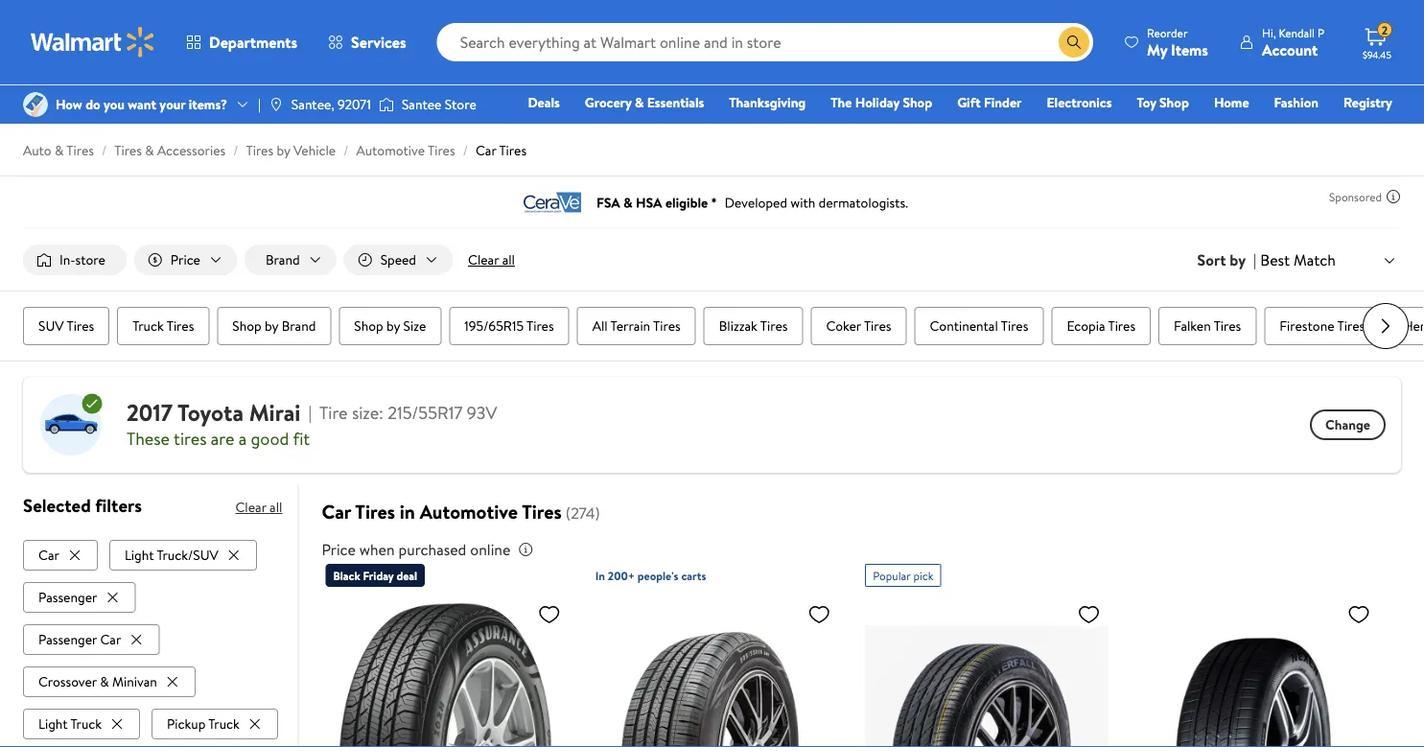 Task type: vqa. For each thing, say whether or not it's contained in the screenshot.
the topmost $289.99
no



Task type: describe. For each thing, give the bounding box(es) containing it.
match
[[1294, 249, 1336, 270]]

sort by |
[[1198, 249, 1257, 271]]

1 vertical spatial automotive
[[420, 498, 518, 525]]

search icon image
[[1067, 35, 1082, 50]]

in-store button
[[23, 245, 126, 275]]

car list item
[[23, 536, 102, 571]]

| inside 2017 toyota mirai | tire size: 215/55r17 93v these tires are a good fit
[[308, 401, 312, 425]]

2017
[[127, 397, 173, 429]]

& for minivan
[[100, 672, 109, 691]]

sort and filter section element
[[0, 229, 1425, 291]]

in-
[[59, 250, 75, 269]]

passenger car button
[[23, 624, 160, 655]]

the holiday shop link
[[822, 92, 941, 113]]

debit
[[1278, 120, 1311, 139]]

in
[[400, 498, 415, 525]]

light truck button
[[23, 709, 140, 739]]

add to favorites list, crossmax 215/55r17 94v ct-1 all-season tire fits: 2011-15 chevrolet cruze eco, 2012-14 toyota camry hybrid xle image
[[808, 603, 831, 627]]

tires left (274)
[[522, 498, 562, 525]]

fit
[[293, 427, 310, 450]]

electronics link
[[1038, 92, 1121, 113]]

blizzak tires
[[719, 317, 788, 335]]

accessories
[[157, 141, 226, 160]]

my
[[1147, 39, 1168, 60]]

car button
[[23, 540, 98, 571]]

vehicle
[[294, 141, 336, 160]]

tires right suv
[[67, 317, 94, 335]]

friday
[[363, 568, 394, 584]]

account
[[1262, 39, 1318, 60]]

tires right firestone
[[1338, 317, 1365, 335]]

brand inside 'dropdown button'
[[266, 250, 300, 269]]

& for tires
[[55, 141, 64, 160]]

1 horizontal spatial clear all button
[[460, 245, 523, 275]]

tires by vehicle link
[[246, 141, 336, 160]]

car inside the passenger car button
[[100, 630, 121, 649]]

holiday
[[856, 93, 900, 112]]

size
[[404, 317, 426, 335]]

size:
[[352, 401, 384, 425]]

2017 toyota mirai | tire size: 215/55r17 93v these tires are a good fit
[[127, 397, 497, 450]]

truck tires
[[133, 317, 194, 335]]

good
[[251, 427, 289, 450]]

one debit link
[[1237, 119, 1319, 140]]

auto & tires link
[[23, 141, 94, 160]]

departments
[[209, 32, 297, 53]]

walmart+
[[1336, 120, 1393, 139]]

black
[[333, 568, 360, 584]]

add to favorites list, waterfall eco dynamic 215/55r17 94w all season tire image
[[1078, 603, 1101, 627]]

1 vertical spatial brand
[[282, 317, 316, 335]]

0 vertical spatial automotive
[[356, 141, 425, 160]]

shop left the size
[[354, 317, 383, 335]]

home link
[[1206, 92, 1258, 113]]

finder
[[984, 93, 1022, 112]]

carts
[[682, 568, 706, 584]]

crossover & minivan
[[38, 672, 157, 691]]

toy shop
[[1137, 93, 1189, 112]]

black friday deal
[[333, 568, 417, 584]]

add to favorites list, nexen npriz s 215/55r17 94v bsw all season tire image
[[1348, 603, 1371, 627]]

car tires link
[[476, 141, 527, 160]]

all inside sort and filter section 'element'
[[502, 250, 515, 269]]

change button
[[1311, 410, 1386, 440]]

 image for how do you want your items?
[[23, 92, 48, 117]]

truck for pickup truck
[[208, 714, 240, 733]]

tires down "how do you want your items?"
[[114, 141, 142, 160]]

add to favorites list, goodyear assurance outlast 215/55r17 94v all-season passenger car tire image
[[538, 603, 561, 627]]

ecopia tires
[[1067, 317, 1136, 335]]

continental tires
[[930, 317, 1029, 335]]

1 vertical spatial clear all
[[235, 498, 282, 517]]

pickup truck
[[167, 714, 240, 733]]

light truck
[[38, 714, 102, 733]]

registry one debit
[[1246, 93, 1393, 139]]

crossover & minivan list item
[[23, 663, 199, 697]]

by for shop by brand
[[265, 317, 278, 335]]

nexen npriz s 215/55r17 94v bsw all season tire image
[[1135, 595, 1379, 747]]

auto & tires / tires & accessories / tires by vehicle / automotive tires / car tires
[[23, 141, 527, 160]]

1 / from the left
[[102, 141, 107, 160]]

tires right blizzak
[[761, 317, 788, 335]]

popular
[[873, 568, 911, 584]]

brand button
[[245, 245, 336, 275]]

price when purchased online
[[322, 539, 511, 560]]

$94.45
[[1363, 48, 1392, 61]]

passenger list item
[[23, 578, 140, 613]]

tires right ecopia
[[1108, 317, 1136, 335]]

car tires in automotive tires (274)
[[322, 498, 600, 525]]

passenger for passenger
[[38, 588, 97, 607]]

services button
[[313, 19, 422, 65]]

price for price when purchased online
[[322, 539, 356, 560]]

waterfall eco dynamic 215/55r17 94w all season tire image
[[865, 595, 1109, 747]]

by left vehicle
[[277, 141, 290, 160]]

ad disclaimer and feedback for skylinedisplayad image
[[1386, 189, 1402, 204]]

coker tires link
[[811, 307, 907, 345]]

speed button
[[344, 245, 453, 275]]

shop down brand 'dropdown button'
[[232, 317, 262, 335]]

passenger button
[[23, 582, 136, 613]]

blizzak tires link
[[704, 307, 803, 345]]

tires down deals link on the top left
[[499, 141, 527, 160]]

tires right terrain
[[653, 317, 681, 335]]

all
[[593, 317, 608, 335]]

are
[[211, 427, 234, 450]]

these
[[127, 427, 170, 450]]

her link
[[1388, 307, 1425, 345]]

change
[[1326, 415, 1371, 434]]

tires right continental
[[1001, 317, 1029, 335]]

crossmax 215/55r17 94v ct-1 all-season tire fits: 2011-15 chevrolet cruze eco, 2012-14 toyota camry hybrid xle image
[[596, 595, 839, 747]]

the
[[831, 93, 852, 112]]

2
[[1382, 22, 1388, 38]]

by for shop by size
[[387, 317, 400, 335]]

santee
[[402, 95, 442, 114]]

grocery & essentials link
[[576, 92, 713, 113]]

clear for clear all button to the bottom
[[235, 498, 266, 517]]

next slide for chipmodule list image
[[1363, 303, 1409, 349]]

1 vertical spatial clear all button
[[235, 492, 282, 523]]

light for light truck
[[38, 714, 68, 733]]

in
[[596, 568, 605, 584]]

passenger car list item
[[23, 620, 163, 655]]

best
[[1261, 249, 1290, 270]]

blizzak
[[719, 317, 758, 335]]

speed
[[381, 250, 416, 269]]

people's
[[638, 568, 679, 584]]

reorder my items
[[1147, 24, 1209, 60]]

car inside car button
[[38, 546, 59, 564]]

registry
[[1344, 93, 1393, 112]]

hi, kendall p account
[[1262, 24, 1325, 60]]

passenger for passenger car
[[38, 630, 97, 649]]

pickup
[[167, 714, 206, 733]]

firestone tires link
[[1265, 307, 1381, 345]]

passenger car
[[38, 630, 121, 649]]

light truck list item
[[23, 705, 144, 739]]

you
[[104, 95, 125, 114]]



Task type: locate. For each thing, give the bounding box(es) containing it.
best match
[[1261, 249, 1336, 270]]

registry link
[[1335, 92, 1402, 113]]

selected filters
[[23, 493, 142, 518]]

pickup truck button
[[152, 709, 278, 739]]

/ right accessories
[[233, 141, 238, 160]]

brand down brand 'dropdown button'
[[282, 317, 316, 335]]

tires right the falken
[[1214, 317, 1242, 335]]

2 vertical spatial |
[[308, 401, 312, 425]]

walmart+ link
[[1327, 119, 1402, 140]]

legal information image
[[518, 542, 534, 557]]

price for price
[[171, 250, 200, 269]]

tires right auto
[[66, 141, 94, 160]]

shop inside "link"
[[1160, 93, 1189, 112]]

shop by brand link
[[217, 307, 331, 345]]

tires left in
[[355, 498, 395, 525]]

1 vertical spatial passenger
[[38, 630, 97, 649]]

0 horizontal spatial  image
[[23, 92, 48, 117]]

Walmart Site-Wide search field
[[437, 23, 1094, 61]]

automotive up online
[[420, 498, 518, 525]]

minivan
[[112, 672, 157, 691]]

toy
[[1137, 93, 1157, 112]]

pickup truck list item
[[152, 705, 282, 739]]

1 horizontal spatial clear
[[468, 250, 499, 269]]

truck for light truck
[[71, 714, 102, 733]]

1 horizontal spatial  image
[[379, 95, 394, 114]]

in-store
[[59, 250, 105, 269]]

light left the truck/suv
[[125, 546, 154, 564]]

| inside sort and filter section 'element'
[[1254, 249, 1257, 271]]

firestone
[[1280, 317, 1335, 335]]

crossover & minivan button
[[23, 666, 196, 697]]

truck
[[133, 317, 164, 335], [71, 714, 102, 733], [208, 714, 240, 733]]

clear for the right clear all button
[[468, 250, 499, 269]]

light truck/suv list item
[[109, 536, 261, 571]]

1 horizontal spatial all
[[502, 250, 515, 269]]

brand
[[266, 250, 300, 269], [282, 317, 316, 335]]

0 horizontal spatial clear all
[[235, 498, 282, 517]]

passenger inside button
[[38, 588, 97, 607]]

0 horizontal spatial clear
[[235, 498, 266, 517]]

ecopia tires link
[[1052, 307, 1151, 345]]

falken tires link
[[1159, 307, 1257, 345]]

2 passenger from the top
[[38, 630, 97, 649]]

passenger up crossover
[[38, 630, 97, 649]]

& inside button
[[100, 672, 109, 691]]

0 horizontal spatial all
[[270, 498, 282, 517]]

pick
[[914, 568, 934, 584]]

items?
[[189, 95, 227, 114]]

92071
[[338, 95, 371, 114]]

3 / from the left
[[344, 141, 349, 160]]

tires right coker
[[864, 317, 892, 335]]

continental
[[930, 317, 998, 335]]

brand up the shop by brand
[[266, 250, 300, 269]]

goodyear assurance outlast 215/55r17 94v all-season passenger car tire image
[[326, 595, 569, 747]]

clear all button up 195/65r15
[[460, 245, 523, 275]]

&
[[635, 93, 644, 112], [55, 141, 64, 160], [145, 141, 154, 160], [100, 672, 109, 691]]

price
[[171, 250, 200, 269], [322, 539, 356, 560]]

1 vertical spatial price
[[322, 539, 356, 560]]

price up the truck tires
[[171, 250, 200, 269]]

0 horizontal spatial price
[[171, 250, 200, 269]]

& for essentials
[[635, 93, 644, 112]]

 image
[[23, 92, 48, 117], [379, 95, 394, 114]]

falken tires
[[1174, 317, 1242, 335]]

 image for santee store
[[379, 95, 394, 114]]

| left the tire
[[308, 401, 312, 425]]

tire
[[319, 401, 348, 425]]

your
[[160, 95, 185, 114]]

0 horizontal spatial truck
[[71, 714, 102, 733]]

1 vertical spatial |
[[1254, 249, 1257, 271]]

reorder
[[1147, 24, 1188, 41]]

list
[[23, 536, 282, 747]]

truck right pickup
[[208, 714, 240, 733]]

1 vertical spatial all
[[270, 498, 282, 517]]

firestone tires
[[1280, 317, 1365, 335]]

& left minivan
[[100, 672, 109, 691]]

shop by size
[[354, 317, 426, 335]]

2 / from the left
[[233, 141, 238, 160]]

| up auto & tires / tires & accessories / tires by vehicle / automotive tires / car tires
[[258, 95, 261, 114]]

all up 195/65r15 tires
[[502, 250, 515, 269]]

sponsored
[[1330, 189, 1382, 205]]

walmart image
[[31, 27, 155, 58]]

tires right 195/65r15
[[527, 317, 554, 335]]

auto
[[23, 141, 52, 160]]

light for light truck/suv
[[125, 546, 154, 564]]

services
[[351, 32, 406, 53]]

filters
[[95, 493, 142, 518]]

electronics
[[1047, 93, 1112, 112]]

items
[[1171, 39, 1209, 60]]

tires down price dropdown button
[[167, 317, 194, 335]]

tires inside "link"
[[527, 317, 554, 335]]

/ left car tires "link"
[[463, 141, 468, 160]]

gift finder
[[958, 93, 1022, 112]]

light truck/suv button
[[109, 540, 257, 571]]

1 passenger from the top
[[38, 588, 97, 607]]

0 vertical spatial brand
[[266, 250, 300, 269]]

automotive down santee
[[356, 141, 425, 160]]

car up crossover & minivan list item
[[100, 630, 121, 649]]

clear inside sort and filter section 'element'
[[468, 250, 499, 269]]

light down crossover
[[38, 714, 68, 733]]

0 vertical spatial light
[[125, 546, 154, 564]]

departments button
[[171, 19, 313, 65]]

clear all inside sort and filter section 'element'
[[468, 250, 515, 269]]

clear all up 195/65r15
[[468, 250, 515, 269]]

by left the size
[[387, 317, 400, 335]]

(274)
[[566, 503, 600, 524]]

/ right vehicle
[[344, 141, 349, 160]]

tires down santee store
[[428, 141, 455, 160]]

shop by brand
[[232, 317, 316, 335]]

0 horizontal spatial clear all button
[[235, 492, 282, 523]]

shop right toy
[[1160, 93, 1189, 112]]

clear
[[468, 250, 499, 269], [235, 498, 266, 517]]

1 horizontal spatial |
[[308, 401, 312, 425]]

do
[[86, 95, 100, 114]]

grocery
[[585, 93, 632, 112]]

price button
[[134, 245, 237, 275]]

car
[[476, 141, 496, 160], [322, 498, 351, 525], [38, 546, 59, 564], [100, 630, 121, 649]]

suv
[[38, 317, 64, 335]]

price up black
[[322, 539, 356, 560]]

Search search field
[[437, 23, 1094, 61]]

clear down a
[[235, 498, 266, 517]]

& left accessories
[[145, 141, 154, 160]]

truck down crossover & minivan
[[71, 714, 102, 733]]

93v
[[467, 401, 497, 425]]

tires left vehicle
[[246, 141, 274, 160]]

shop right 'holiday'
[[903, 93, 933, 112]]

1 horizontal spatial light
[[125, 546, 154, 564]]

car up black
[[322, 498, 351, 525]]

|
[[258, 95, 261, 114], [1254, 249, 1257, 271], [308, 401, 312, 425]]

0 horizontal spatial light
[[38, 714, 68, 733]]

0 vertical spatial |
[[258, 95, 261, 114]]

1 vertical spatial light
[[38, 714, 68, 733]]

vehicle type: car and truck image
[[38, 392, 104, 458]]

1 horizontal spatial truck
[[133, 317, 164, 335]]

clear all button down good
[[235, 492, 282, 523]]

santee,
[[291, 95, 335, 114]]

& right grocery
[[635, 93, 644, 112]]

deals
[[528, 93, 560, 112]]

applied filters section element
[[23, 493, 142, 518]]

essentials
[[647, 93, 704, 112]]

 image right the 92071
[[379, 95, 394, 114]]

in 200+ people's carts
[[596, 568, 706, 584]]

truck down price dropdown button
[[133, 317, 164, 335]]

crossover
[[38, 672, 97, 691]]

/ right auto & tires link
[[102, 141, 107, 160]]

by right sort
[[1230, 249, 1246, 271]]

1 vertical spatial clear
[[235, 498, 266, 517]]

coker
[[826, 317, 861, 335]]

0 vertical spatial clear all button
[[460, 245, 523, 275]]

0 horizontal spatial |
[[258, 95, 261, 114]]

0 vertical spatial passenger
[[38, 588, 97, 607]]

0 vertical spatial clear all
[[468, 250, 515, 269]]

clear all down good
[[235, 498, 282, 517]]

 image
[[268, 97, 284, 112]]

/
[[102, 141, 107, 160], [233, 141, 238, 160], [344, 141, 349, 160], [463, 141, 468, 160]]

2 horizontal spatial truck
[[208, 714, 240, 733]]

| left best at the top of page
[[1254, 249, 1257, 271]]

store
[[445, 95, 477, 114]]

by down brand 'dropdown button'
[[265, 317, 278, 335]]

4 / from the left
[[463, 141, 468, 160]]

 image left the how
[[23, 92, 48, 117]]

clear all button
[[460, 245, 523, 275], [235, 492, 282, 523]]

all down good
[[270, 498, 282, 517]]

1 horizontal spatial clear all
[[468, 250, 515, 269]]

all terrain tires
[[593, 317, 681, 335]]

sort
[[1198, 249, 1226, 271]]

passenger down car button at the left of the page
[[38, 588, 97, 607]]

0 vertical spatial all
[[502, 250, 515, 269]]

0 vertical spatial clear
[[468, 250, 499, 269]]

195/65r15
[[465, 317, 524, 335]]

how do you want your items?
[[56, 95, 227, 114]]

want
[[128, 95, 156, 114]]

shop by size link
[[339, 307, 442, 345]]

0 vertical spatial price
[[171, 250, 200, 269]]

price inside price dropdown button
[[171, 250, 200, 269]]

all terrain tires link
[[577, 307, 696, 345]]

by inside sort and filter section 'element'
[[1230, 249, 1246, 271]]

car down store
[[476, 141, 496, 160]]

selected
[[23, 493, 91, 518]]

2 horizontal spatial |
[[1254, 249, 1257, 271]]

santee, 92071
[[291, 95, 371, 114]]

popular pick
[[873, 568, 934, 584]]

hi,
[[1262, 24, 1276, 41]]

passenger inside button
[[38, 630, 97, 649]]

by for sort by |
[[1230, 249, 1246, 271]]

fashion link
[[1266, 92, 1328, 113]]

clear up 195/65r15
[[468, 250, 499, 269]]

all
[[502, 250, 515, 269], [270, 498, 282, 517]]

automotive tires link
[[356, 141, 455, 160]]

1 horizontal spatial price
[[322, 539, 356, 560]]

car down the selected at left
[[38, 546, 59, 564]]

online
[[470, 539, 511, 560]]

coker tires
[[826, 317, 892, 335]]

best match button
[[1257, 247, 1402, 273]]

& right auto
[[55, 141, 64, 160]]

purchased
[[399, 539, 467, 560]]

p
[[1318, 24, 1325, 41]]

mirai
[[249, 397, 301, 429]]

list containing car
[[23, 536, 282, 747]]



